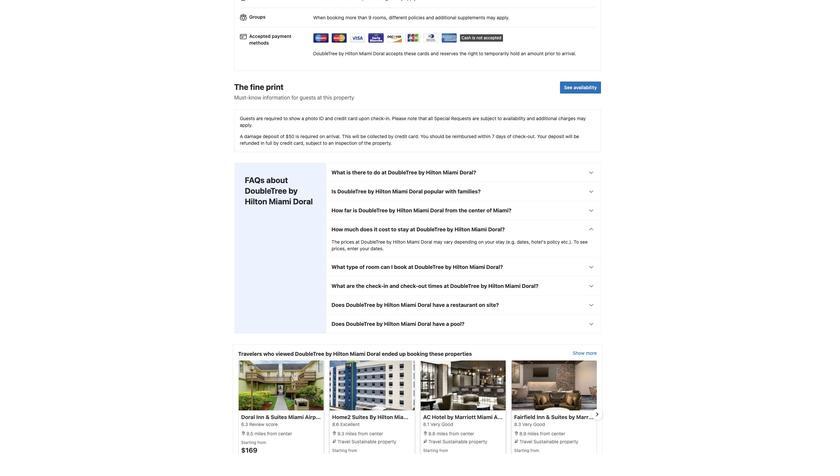 Task type: vqa. For each thing, say whether or not it's contained in the screenshot.
an
yes



Task type: locate. For each thing, give the bounding box(es) containing it.
families?
[[458, 189, 481, 195]]

more left than
[[346, 15, 357, 20]]

doubletree by hilton miami doral accepts these cards and reserves the right to temporarily hold an amount prior to arrival.
[[313, 51, 577, 56]]

starting
[[241, 441, 256, 446], [332, 449, 347, 454], [423, 449, 438, 454], [514, 449, 529, 454]]

1 vertical spatial have
[[433, 322, 445, 328]]

1 suites from the left
[[271, 415, 287, 421]]

property
[[334, 95, 354, 101], [378, 440, 397, 445], [469, 440, 488, 445], [560, 440, 579, 445]]

what is there to do at doubletree by hilton miami doral? button
[[326, 163, 601, 182]]

by inside "how far is doubletree by hilton miami doral from the center of miami?" dropdown button
[[389, 208, 396, 214]]

starting from
[[241, 441, 266, 446], [332, 449, 357, 454], [423, 449, 448, 454], [514, 449, 539, 454]]

of right the inspection
[[359, 140, 363, 146]]

accepted
[[249, 33, 271, 39]]

2 west/doral from the left
[[635, 415, 664, 421]]

2 horizontal spatial sustainable
[[534, 440, 559, 445]]

reserves
[[440, 51, 459, 56]]

0 horizontal spatial more
[[346, 15, 357, 20]]

within
[[478, 134, 491, 139]]

at left this
[[317, 95, 322, 101]]

2 & from the left
[[546, 415, 550, 421]]

0 vertical spatial availability
[[574, 85, 597, 90]]

inn inside fairfield inn & suites by marriott miami airport west/doral 8.3 very good
[[537, 415, 545, 421]]

stay left (e.g.
[[496, 239, 505, 245]]

travel sustainable property for by
[[427, 440, 488, 445]]

0 horizontal spatial good
[[442, 422, 453, 428]]

miami inside faqs about doubletree by hilton miami doral
[[269, 197, 291, 206]]

property inside the fine print must-know information for guests at this property
[[334, 95, 354, 101]]

0 horizontal spatial travel sustainable property
[[336, 440, 397, 445]]

1 inn from the left
[[256, 415, 264, 421]]

and inside dropdown button
[[390, 284, 399, 290]]

1 how from the top
[[332, 208, 343, 214]]

0 vertical spatial subject
[[481, 116, 497, 121]]

booking right the when
[[327, 15, 344, 20]]

2 horizontal spatial travel sustainable property
[[518, 440, 579, 445]]

a left pool?
[[446, 322, 449, 328]]

1 horizontal spatial credit
[[334, 116, 347, 121]]

how for how far is doubletree by hilton miami doral from the center of miami?
[[332, 208, 343, 214]]

rooms,
[[373, 15, 388, 20]]

stay inside dropdown button
[[398, 227, 409, 233]]

fairfield
[[514, 415, 536, 421]]

hotel
[[432, 415, 446, 421]]

0 horizontal spatial travel
[[338, 440, 350, 445]]

the down collected
[[364, 140, 371, 146]]

0 horizontal spatial subject
[[306, 140, 322, 146]]

0 vertical spatial how
[[332, 208, 343, 214]]

miami inside what are the check-in and check-out times at doubletree by hilton miami doral? dropdown button
[[505, 284, 521, 290]]

at inside the fine print must-know information for guests at this property
[[317, 95, 322, 101]]

property for home2
[[378, 440, 397, 445]]

& up 8.9 miles from center
[[546, 415, 550, 421]]

how
[[332, 208, 343, 214], [332, 227, 343, 233]]

accepted
[[484, 35, 501, 40]]

1 horizontal spatial availability
[[574, 85, 597, 90]]

have for restaurant
[[433, 303, 445, 309]]

2 horizontal spatial airport
[[616, 415, 634, 421]]

on inside dropdown button
[[479, 303, 485, 309]]

miles for fairfield
[[528, 432, 539, 437]]

to inside a damage deposit of $50 is required on arrival. this will be collected by credit card. you should be reimbursed within 7 days of check-out. your deposit will be refunded in full by credit card, subject to an inspection of the property.
[[323, 140, 327, 146]]

policies
[[409, 15, 425, 20]]

2 what from the top
[[332, 264, 345, 270]]

miami inside the what type of room can i book at doubletree by hilton miami doral? dropdown button
[[470, 264, 485, 270]]

0 horizontal spatial an
[[329, 140, 334, 146]]

requests
[[451, 116, 471, 121]]

prices
[[341, 239, 354, 245]]

0 horizontal spatial arrival.
[[326, 134, 341, 139]]

an right hold
[[521, 51, 526, 56]]

doral inside home2 suites by hilton miami doral west airport, fl 8.6 excellent
[[411, 415, 425, 421]]

doral
[[373, 51, 385, 56], [409, 189, 423, 195], [293, 197, 313, 206], [430, 208, 444, 214], [421, 239, 432, 245], [418, 303, 432, 309], [418, 322, 432, 328], [367, 352, 381, 358], [241, 415, 255, 421], [411, 415, 425, 421]]

center inside dropdown button
[[469, 208, 485, 214]]

how far is doubletree by hilton miami doral from the center of miami? button
[[326, 201, 601, 220]]

0 vertical spatial does
[[332, 303, 345, 309]]

1 does from the top
[[332, 303, 345, 309]]

starting from for fairfield inn & suites by marriott miami airport west/doral
[[514, 449, 539, 454]]

west for airport
[[325, 415, 338, 421]]

accordion control element
[[326, 163, 601, 334]]

0 horizontal spatial be
[[361, 134, 366, 139]]

8.1 very
[[423, 422, 440, 428]]

2 horizontal spatial travel
[[520, 440, 533, 445]]

on inside a damage deposit of $50 is required on arrival. this will be collected by credit card. you should be reimbursed within 7 days of check-out. your deposit will be refunded in full by credit card, subject to an inspection of the property.
[[320, 134, 325, 139]]

of right type
[[360, 264, 365, 270]]

1 what from the top
[[332, 170, 345, 176]]

prices,
[[332, 246, 346, 252]]

from down airport,
[[449, 432, 459, 437]]

to right cost
[[391, 227, 397, 233]]

1 vertical spatial how
[[332, 227, 343, 233]]

and right "cards"
[[431, 51, 439, 56]]

good inside fairfield inn & suites by marriott miami airport west/doral 8.3 very good
[[534, 422, 545, 428]]

dates,
[[517, 239, 530, 245]]

from right 8.9
[[540, 432, 550, 437]]

methods
[[249, 40, 269, 46]]

8.5
[[247, 432, 253, 437]]

show
[[289, 116, 300, 121]]

2 west from the left
[[426, 415, 439, 421]]

good inside ac hotel by marriott miami airport west/doral 8.1 very good
[[442, 422, 453, 428]]

i
[[391, 264, 393, 270]]

west/doral inside ac hotel by marriott miami airport west/doral 8.1 very good
[[514, 415, 542, 421]]

is left there
[[347, 170, 351, 176]]

2 be from the left
[[446, 134, 451, 139]]

3 sustainable from the left
[[534, 440, 559, 445]]

does
[[360, 227, 373, 233]]

of left miami?
[[487, 208, 492, 214]]

miles right 8.8
[[437, 432, 448, 437]]

1 have from the top
[[433, 303, 445, 309]]

travel sustainable property for by
[[336, 440, 397, 445]]

0 horizontal spatial additional
[[435, 15, 457, 20]]

miles for home2
[[346, 432, 357, 437]]

suites inside fairfield inn & suites by marriott miami airport west/doral 8.3 very good
[[551, 415, 568, 421]]

jcb image
[[405, 33, 420, 43]]

additional up american express image
[[435, 15, 457, 20]]

1 airport from the left
[[305, 415, 324, 421]]

7
[[492, 134, 495, 139]]

how much does it cost to stay at doubletree by hilton miami doral?
[[332, 227, 505, 233]]

the inside the prices at doubletree by hilton miami doral may vary depending on your stay (e.g. dates, hotel's policy etc.). to see prices, enter your dates.
[[332, 239, 340, 245]]

1 horizontal spatial apply.
[[497, 15, 510, 20]]

miles for doral
[[255, 432, 266, 437]]

the up prices,
[[332, 239, 340, 245]]

will right this
[[352, 134, 359, 139]]

what is there to do at doubletree by hilton miami doral?
[[332, 170, 476, 176]]

& inside doral inn & suites miami airport west 6.3 review score
[[266, 415, 270, 421]]

suites
[[271, 415, 287, 421], [352, 415, 368, 421], [551, 415, 568, 421]]

what type of room can i book at doubletree by hilton miami doral?
[[332, 264, 503, 270]]

doubletree inside the prices at doubletree by hilton miami doral may vary depending on your stay (e.g. dates, hotel's policy etc.). to see prices, enter your dates.
[[361, 239, 385, 245]]

1 horizontal spatial west/doral
[[635, 415, 664, 421]]

0 horizontal spatial may
[[434, 239, 443, 245]]

be down charges
[[574, 134, 579, 139]]

may inside the prices at doubletree by hilton miami doral may vary depending on your stay (e.g. dates, hotel's policy etc.). to see prices, enter your dates.
[[434, 239, 443, 245]]

0 horizontal spatial suites
[[271, 415, 287, 421]]

center down doral inn & suites miami airport west 6.3 review score
[[278, 432, 292, 437]]

mastercard image
[[332, 33, 347, 43]]

hilton inside dropdown button
[[453, 264, 468, 270]]

2 suites from the left
[[352, 415, 368, 421]]

to up days at the right top
[[498, 116, 502, 121]]

inn
[[256, 415, 264, 421], [537, 415, 545, 421]]

know
[[249, 95, 261, 101]]

3 miles from the left
[[437, 432, 448, 437]]

your right 'enter'
[[360, 246, 369, 252]]

subject inside guests are required to show a photo id and credit card upon check-in. please note that all special requests are subject to availability and additional charges may apply.
[[481, 116, 497, 121]]

damage
[[244, 134, 262, 139]]

1 horizontal spatial sustainable
[[443, 440, 468, 445]]

booking right the up
[[407, 352, 428, 358]]

marriott
[[455, 415, 476, 421], [577, 415, 598, 421]]

$50
[[286, 134, 294, 139]]

on inside the prices at doubletree by hilton miami doral may vary depending on your stay (e.g. dates, hotel's policy etc.). to see prices, enter your dates.
[[479, 239, 484, 245]]

and up out.
[[527, 116, 535, 121]]

be right should
[[446, 134, 451, 139]]

0 horizontal spatial stay
[[398, 227, 409, 233]]

does
[[332, 303, 345, 309], [332, 322, 345, 328]]

1 marriott from the left
[[455, 415, 476, 421]]

subject inside a damage deposit of $50 is required on arrival. this will be collected by credit card. you should be reimbursed within 7 days of check-out. your deposit will be refunded in full by credit card, subject to an inspection of the property.
[[306, 140, 322, 146]]

viewed
[[276, 352, 294, 358]]

8.6 excellent
[[332, 422, 360, 428]]

starting from for home2 suites by hilton miami doral west airport, fl
[[332, 449, 357, 454]]

starting from down 8.9
[[514, 449, 539, 454]]

check-
[[371, 116, 386, 121], [513, 134, 528, 139], [366, 284, 384, 290], [401, 284, 418, 290]]

inn up 6.3 review
[[256, 415, 264, 421]]

0 vertical spatial have
[[433, 303, 445, 309]]

1 travel sustainable property from the left
[[336, 440, 397, 445]]

9.3
[[338, 432, 344, 437]]

0 horizontal spatial will
[[352, 134, 359, 139]]

is up the card,
[[296, 134, 299, 139]]

1 vertical spatial additional
[[536, 116, 557, 121]]

and right id
[[325, 116, 333, 121]]

starting from down 9.3
[[332, 449, 357, 454]]

0 vertical spatial arrival.
[[562, 51, 577, 56]]

1 horizontal spatial west
[[426, 415, 439, 421]]

2 horizontal spatial may
[[577, 116, 586, 121]]

2 horizontal spatial are
[[473, 116, 479, 121]]

west up 8.1 very on the bottom of the page
[[426, 415, 439, 421]]

airport inside ac hotel by marriott miami airport west/doral 8.1 very good
[[494, 415, 512, 421]]

1 horizontal spatial airport
[[494, 415, 512, 421]]

1 horizontal spatial are
[[347, 284, 355, 290]]

2 miles from the left
[[346, 432, 357, 437]]

to left the inspection
[[323, 140, 327, 146]]

show more
[[573, 351, 597, 357]]

1 horizontal spatial will
[[566, 134, 573, 139]]

1 horizontal spatial good
[[534, 422, 545, 428]]

arrival. right the prior
[[562, 51, 577, 56]]

the up must-
[[234, 82, 249, 92]]

0 horizontal spatial credit
[[280, 140, 292, 146]]

availability inside guests are required to show a photo id and credit card upon check-in. please note that all special requests are subject to availability and additional charges may apply.
[[503, 116, 526, 121]]

2 good from the left
[[534, 422, 545, 428]]

by inside the prices at doubletree by hilton miami doral may vary depending on your stay (e.g. dates, hotel's policy etc.). to see prices, enter your dates.
[[387, 239, 392, 245]]

there
[[352, 170, 366, 176]]

miami inside the prices at doubletree by hilton miami doral may vary depending on your stay (e.g. dates, hotel's policy etc.). to see prices, enter your dates.
[[407, 239, 420, 245]]

about
[[266, 176, 288, 185]]

& for doral
[[266, 415, 270, 421]]

discover image
[[387, 33, 402, 43]]

be
[[361, 134, 366, 139], [446, 134, 451, 139], [574, 134, 579, 139]]

3 airport from the left
[[616, 415, 634, 421]]

from down 8.9 miles from center
[[531, 449, 539, 454]]

2 how from the top
[[332, 227, 343, 233]]

in left full on the left of the page
[[261, 140, 265, 146]]

starting down 8.9
[[514, 449, 529, 454]]

1 vertical spatial the
[[332, 239, 340, 245]]

your
[[485, 239, 495, 245], [360, 246, 369, 252]]

does for does doubletree by hilton miami doral have a pool?
[[332, 322, 345, 328]]

you
[[421, 134, 429, 139]]

0 vertical spatial required
[[264, 116, 282, 121]]

to left do
[[367, 170, 373, 176]]

show more link
[[573, 351, 597, 359]]

required inside guests are required to show a photo id and credit card upon check-in. please note that all special requests are subject to availability and additional charges may apply.
[[264, 116, 282, 121]]

doubletree
[[313, 51, 338, 56], [388, 170, 417, 176], [245, 186, 287, 196], [337, 189, 367, 195], [359, 208, 388, 214], [417, 227, 446, 233], [361, 239, 385, 245], [415, 264, 444, 270], [450, 284, 480, 290], [346, 303, 375, 309], [346, 322, 375, 328], [295, 352, 324, 358]]

region containing doral inn & suites miami airport west
[[233, 361, 664, 455]]

0 horizontal spatial sustainable
[[352, 440, 377, 445]]

how left much
[[332, 227, 343, 233]]

at inside dropdown button
[[408, 264, 414, 270]]

0 horizontal spatial &
[[266, 415, 270, 421]]

suites inside doral inn & suites miami airport west 6.3 review score
[[271, 415, 287, 421]]

what for what type of room can i book at doubletree by hilton miami doral?
[[332, 264, 345, 270]]

3 travel sustainable property from the left
[[518, 440, 579, 445]]

2 horizontal spatial be
[[574, 134, 579, 139]]

enter
[[347, 246, 359, 252]]

is left not
[[472, 35, 475, 40]]

4 miles from the left
[[528, 432, 539, 437]]

1 horizontal spatial stay
[[496, 239, 505, 245]]

1 horizontal spatial travel sustainable property
[[427, 440, 488, 445]]

miles for ac
[[437, 432, 448, 437]]

1 horizontal spatial subject
[[481, 116, 497, 121]]

travel sustainable property down 8.8 miles from center
[[427, 440, 488, 445]]

2 have from the top
[[433, 322, 445, 328]]

1 horizontal spatial additional
[[536, 116, 557, 121]]

1 & from the left
[[266, 415, 270, 421]]

american express image
[[442, 33, 457, 43]]

travel down 8.9
[[520, 440, 533, 445]]

1 horizontal spatial suites
[[352, 415, 368, 421]]

property down 8.9 miles from center
[[560, 440, 579, 445]]

1 horizontal spatial travel
[[429, 440, 442, 445]]

1 vertical spatial more
[[586, 351, 597, 357]]

the
[[234, 82, 249, 92], [332, 239, 340, 245]]

sustainable down 8.8 miles from center
[[443, 440, 468, 445]]

2 does from the top
[[332, 322, 345, 328]]

1 horizontal spatial &
[[546, 415, 550, 421]]

1 horizontal spatial in
[[384, 284, 388, 290]]

3 what from the top
[[332, 284, 345, 290]]

restaurant
[[451, 303, 478, 309]]

by inside ac hotel by marriott miami airport west/doral 8.1 very good
[[447, 415, 454, 421]]

1 horizontal spatial be
[[446, 134, 451, 139]]

from down the 8.6 excellent
[[358, 432, 368, 437]]

be left collected
[[361, 134, 366, 139]]

of inside "how far is doubletree by hilton miami doral from the center of miami?" dropdown button
[[487, 208, 492, 214]]

starting from down 8.8
[[423, 449, 448, 454]]

0 vertical spatial may
[[487, 15, 496, 20]]

2 travel sustainable property from the left
[[427, 440, 488, 445]]

by inside what are the check-in and check-out times at doubletree by hilton miami doral? dropdown button
[[481, 284, 487, 290]]

airport inside doral inn & suites miami airport west 6.3 review score
[[305, 415, 324, 421]]

1 vertical spatial availability
[[503, 116, 526, 121]]

travel for ac
[[429, 440, 442, 445]]

in down can
[[384, 284, 388, 290]]

doral?
[[460, 170, 476, 176], [488, 227, 505, 233], [487, 264, 503, 270], [522, 284, 539, 290]]

2 vertical spatial a
[[446, 322, 449, 328]]

9.3 miles from center
[[336, 432, 383, 437]]

0 vertical spatial stay
[[398, 227, 409, 233]]

2 sustainable from the left
[[443, 440, 468, 445]]

home2
[[332, 415, 351, 421]]

0 horizontal spatial in
[[261, 140, 265, 146]]

suites left 'by'
[[352, 415, 368, 421]]

refunded
[[240, 140, 259, 146]]

miami inside fairfield inn & suites by marriott miami airport west/doral 8.3 very good
[[599, 415, 614, 421]]

subject up within
[[481, 116, 497, 121]]

3 travel from the left
[[520, 440, 533, 445]]

0 vertical spatial an
[[521, 51, 526, 56]]

0 horizontal spatial west
[[325, 415, 338, 421]]

0 horizontal spatial deposit
[[263, 134, 279, 139]]

are right guests
[[256, 116, 263, 121]]

check- right upon
[[371, 116, 386, 121]]

sustainable
[[352, 440, 377, 445], [443, 440, 468, 445], [534, 440, 559, 445]]

starting for ac hotel by marriott miami airport west/doral
[[423, 449, 438, 454]]

west inside doral inn & suites miami airport west 6.3 review score
[[325, 415, 338, 421]]

3 suites from the left
[[551, 415, 568, 421]]

good up 8.9 miles from center
[[534, 422, 545, 428]]

2 airport from the left
[[494, 415, 512, 421]]

1 vertical spatial apply.
[[240, 122, 253, 128]]

8.9
[[520, 432, 527, 437]]

center for doral inn & suites miami airport west
[[278, 432, 292, 437]]

starting for fairfield inn & suites by marriott miami airport west/doral
[[514, 449, 529, 454]]

maestro image
[[313, 33, 329, 43]]

west for doral
[[426, 415, 439, 421]]

& inside fairfield inn & suites by marriott miami airport west/doral 8.3 very good
[[546, 415, 550, 421]]

0 horizontal spatial required
[[264, 116, 282, 121]]

these left properties
[[429, 352, 444, 358]]

0 vertical spatial in
[[261, 140, 265, 146]]

faqs about doubletree by hilton miami doral
[[245, 176, 313, 206]]

center
[[469, 208, 485, 214], [278, 432, 292, 437], [369, 432, 383, 437], [461, 432, 474, 437], [552, 432, 565, 437]]

& for fairfield
[[546, 415, 550, 421]]

credit left the card.
[[395, 134, 407, 139]]

1 miles from the left
[[255, 432, 266, 437]]

travel down 8.8
[[429, 440, 442, 445]]

can
[[381, 264, 390, 270]]

stay right cost
[[398, 227, 409, 233]]

suites for doral
[[271, 415, 287, 421]]

1 horizontal spatial required
[[300, 134, 318, 139]]

when booking more than 9 rooms, different policies and additional supplements may apply.
[[313, 15, 510, 20]]

1 horizontal spatial your
[[485, 239, 495, 245]]

the inside the fine print must-know information for guests at this property
[[234, 82, 249, 92]]

1 vertical spatial does
[[332, 322, 345, 328]]

0 horizontal spatial west/doral
[[514, 415, 542, 421]]

availability up days at the right top
[[503, 116, 526, 121]]

visa image
[[350, 33, 365, 43]]

0 horizontal spatial airport
[[305, 415, 324, 421]]

center down 'by'
[[369, 432, 383, 437]]

1 west from the left
[[325, 415, 338, 421]]

and for policies
[[426, 15, 434, 20]]

center for ac hotel by marriott miami airport west/doral
[[461, 432, 474, 437]]

travel
[[338, 440, 350, 445], [429, 440, 442, 445], [520, 440, 533, 445]]

apply. up accepted
[[497, 15, 510, 20]]

miami inside how much does it cost to stay at doubletree by hilton miami doral? dropdown button
[[472, 227, 487, 233]]

1 travel from the left
[[338, 440, 350, 445]]

must-
[[234, 95, 249, 101]]

these left "cards"
[[404, 51, 416, 56]]

booking
[[327, 15, 344, 20], [407, 352, 428, 358]]

1 horizontal spatial deposit
[[548, 134, 564, 139]]

1 horizontal spatial may
[[487, 15, 496, 20]]

1 sustainable from the left
[[352, 440, 377, 445]]

1 horizontal spatial these
[[429, 352, 444, 358]]

region
[[233, 361, 664, 455]]

travel for fairfield
[[520, 440, 533, 445]]

what inside dropdown button
[[332, 264, 345, 270]]

& up score
[[266, 415, 270, 421]]

to right the prior
[[556, 51, 561, 56]]

1 vertical spatial required
[[300, 134, 318, 139]]

2 vertical spatial may
[[434, 239, 443, 245]]

1 vertical spatial a
[[446, 303, 449, 309]]

property down ac hotel by marriott miami airport west/doral 8.1 very good
[[469, 440, 488, 445]]

9
[[369, 15, 372, 20]]

1 vertical spatial may
[[577, 116, 586, 121]]

far
[[345, 208, 352, 214]]

center down fl
[[461, 432, 474, 437]]

2 marriott from the left
[[577, 415, 598, 421]]

in
[[261, 140, 265, 146], [384, 284, 388, 290]]

good down airport,
[[442, 422, 453, 428]]

1 west/doral from the left
[[514, 415, 542, 421]]

may right charges
[[577, 116, 586, 121]]

travel down 9.3
[[338, 440, 350, 445]]

have left pool?
[[433, 322, 445, 328]]

property down home2 suites by hilton miami doral west airport, fl 8.6 excellent
[[378, 440, 397, 445]]

are
[[256, 116, 263, 121], [473, 116, 479, 121], [347, 284, 355, 290]]

1 horizontal spatial more
[[586, 351, 597, 357]]

1 vertical spatial your
[[360, 246, 369, 252]]

and right 'policies'
[[426, 15, 434, 20]]

0 vertical spatial the
[[234, 82, 249, 92]]

hold
[[511, 51, 520, 56]]

0 horizontal spatial apply.
[[240, 122, 253, 128]]

starting down 8.8
[[423, 449, 438, 454]]

inn right fairfield
[[537, 415, 545, 421]]

on left site?
[[479, 303, 485, 309]]

doral? inside dropdown button
[[487, 264, 503, 270]]

card.
[[409, 134, 419, 139]]

on right 'depending'
[[479, 239, 484, 245]]

2 horizontal spatial suites
[[551, 415, 568, 421]]

dates.
[[371, 246, 384, 252]]

by inside the what type of room can i book at doubletree by hilton miami doral? dropdown button
[[445, 264, 452, 270]]

credit down $50 on the left top of the page
[[280, 140, 292, 146]]

how far is doubletree by hilton miami doral from the center of miami?
[[332, 208, 512, 214]]

arrival.
[[562, 51, 577, 56], [326, 134, 341, 139]]

your left (e.g.
[[485, 239, 495, 245]]

1 horizontal spatial marriott
[[577, 415, 598, 421]]

0 horizontal spatial availability
[[503, 116, 526, 121]]

2 inn from the left
[[537, 415, 545, 421]]

room
[[366, 264, 380, 270]]

2 will from the left
[[566, 134, 573, 139]]

from down with
[[445, 208, 458, 214]]

2 deposit from the left
[[548, 134, 564, 139]]

the down is doubletree by hilton miami doral popular with families? dropdown button
[[459, 208, 467, 214]]

1 vertical spatial in
[[384, 284, 388, 290]]

1 deposit from the left
[[263, 134, 279, 139]]

marriott inside ac hotel by marriott miami airport west/doral 8.1 very good
[[455, 415, 476, 421]]

1 horizontal spatial the
[[332, 239, 340, 245]]

west inside home2 suites by hilton miami doral west airport, fl 8.6 excellent
[[426, 415, 439, 421]]

1 horizontal spatial an
[[521, 51, 526, 56]]

1 good from the left
[[442, 422, 453, 428]]

center down families? on the right top
[[469, 208, 485, 214]]

1 horizontal spatial inn
[[537, 415, 545, 421]]

that
[[419, 116, 427, 121]]

of
[[280, 134, 285, 139], [507, 134, 512, 139], [359, 140, 363, 146], [487, 208, 492, 214], [360, 264, 365, 270]]

west up the 8.6 excellent
[[325, 415, 338, 421]]

from inside dropdown button
[[445, 208, 458, 214]]

center down fairfield inn & suites by marriott miami airport west/doral 8.3 very good
[[552, 432, 565, 437]]

print
[[266, 82, 284, 92]]

a left restaurant
[[446, 303, 449, 309]]

0 vertical spatial credit
[[334, 116, 347, 121]]

0 vertical spatial these
[[404, 51, 416, 56]]

2 travel from the left
[[429, 440, 442, 445]]

1 vertical spatial arrival.
[[326, 134, 341, 139]]

travel sustainable property down 8.9 miles from center
[[518, 440, 579, 445]]

suites up 8.9 miles from center
[[551, 415, 568, 421]]

are inside dropdown button
[[347, 284, 355, 290]]

by inside is doubletree by hilton miami doral popular with families? dropdown button
[[368, 189, 374, 195]]

inn inside doral inn & suites miami airport west 6.3 review score
[[256, 415, 264, 421]]

airport for west/doral
[[494, 415, 512, 421]]

temporarily
[[485, 51, 509, 56]]

arrival. left this
[[326, 134, 341, 139]]

west/doral
[[514, 415, 542, 421], [635, 415, 664, 421]]

suites up score
[[271, 415, 287, 421]]

suites inside home2 suites by hilton miami doral west airport, fl 8.6 excellent
[[352, 415, 368, 421]]

by inside does doubletree by hilton miami doral have a pool? dropdown button
[[377, 322, 383, 328]]

0 vertical spatial a
[[302, 116, 304, 121]]



Task type: describe. For each thing, give the bounding box(es) containing it.
the left right on the right of the page
[[460, 51, 467, 56]]

6.3 review
[[241, 422, 265, 428]]

(e.g.
[[506, 239, 516, 245]]

doubletree inside faqs about doubletree by hilton miami doral
[[245, 186, 287, 196]]

etc.).
[[561, 239, 573, 245]]

fairfield inn & suites by marriott miami airport west/doral 8.3 very good
[[514, 415, 664, 428]]

check- down room
[[366, 284, 384, 290]]

accepted payment methods
[[249, 33, 292, 46]]

doubletree inside dropdown button
[[415, 264, 444, 270]]

to
[[574, 239, 579, 245]]

by inside how much does it cost to stay at doubletree by hilton miami doral? dropdown button
[[447, 227, 454, 233]]

sustainable for &
[[534, 440, 559, 445]]

faqs
[[245, 176, 265, 185]]

from down 8.8 miles from center
[[440, 449, 448, 454]]

miami inside "how far is doubletree by hilton miami doral from the center of miami?" dropdown button
[[414, 208, 429, 214]]

sustainable for by
[[352, 440, 377, 445]]

much
[[345, 227, 359, 233]]

miami inside home2 suites by hilton miami doral west airport, fl 8.6 excellent
[[394, 415, 410, 421]]

type
[[347, 264, 358, 270]]

at right do
[[382, 170, 387, 176]]

properties
[[445, 352, 472, 358]]

show
[[573, 351, 585, 357]]

starting from for ac hotel by marriott miami airport west/doral
[[423, 449, 448, 454]]

should
[[430, 134, 444, 139]]

doral inside doral inn & suites miami airport west 6.3 review score
[[241, 415, 255, 421]]

0 vertical spatial more
[[346, 15, 357, 20]]

1 vertical spatial these
[[429, 352, 444, 358]]

at down how far is doubletree by hilton miami doral from the center of miami?
[[410, 227, 415, 233]]

8.9 miles from center
[[518, 432, 565, 437]]

days
[[496, 134, 506, 139]]

stay inside the prices at doubletree by hilton miami doral may vary depending on your stay (e.g. dates, hotel's policy etc.). to see prices, enter your dates.
[[496, 239, 505, 245]]

of left $50 on the left top of the page
[[280, 134, 285, 139]]

is inside a damage deposit of $50 is required on arrival. this will be collected by credit card. you should be reimbursed within 7 days of check-out. your deposit will be refunded in full by credit card, subject to an inspection of the property.
[[296, 134, 299, 139]]

prior
[[545, 51, 555, 56]]

see
[[580, 239, 588, 245]]

is inside the accepted payment methods and conditions element
[[472, 35, 475, 40]]

property for ac
[[469, 440, 488, 445]]

what are the check-in and check-out times at doubletree by hilton miami doral?
[[332, 284, 539, 290]]

ac hotel by marriott miami airport west/doral 8.1 very good
[[423, 415, 542, 428]]

do
[[374, 170, 380, 176]]

0 horizontal spatial booking
[[327, 15, 344, 20]]

home2 suites by hilton miami doral west airport, fl 8.6 excellent
[[332, 415, 467, 428]]

the fine print must-know information for guests at this property
[[234, 82, 354, 101]]

hilton inside the prices at doubletree by hilton miami doral may vary depending on your stay (e.g. dates, hotel's policy etc.). to see prices, enter your dates.
[[393, 239, 406, 245]]

site?
[[487, 303, 499, 309]]

charges
[[559, 116, 576, 121]]

who
[[263, 352, 274, 358]]

it
[[374, 227, 378, 233]]

is doubletree by hilton miami doral popular with families? button
[[326, 182, 601, 201]]

starting from down 8.5
[[241, 441, 266, 446]]

cash
[[462, 35, 471, 40]]

how much does it cost to stay at doubletree by hilton miami doral? button
[[326, 220, 601, 239]]

and for cards
[[431, 51, 439, 56]]

8.5 miles from center
[[245, 432, 292, 437]]

at inside the prices at doubletree by hilton miami doral may vary depending on your stay (e.g. dates, hotel's policy etc.). to see prices, enter your dates.
[[356, 239, 360, 245]]

check- inside guests are required to show a photo id and credit card upon check-in. please note that all special requests are subject to availability and additional charges may apply.
[[371, 116, 386, 121]]

please
[[392, 116, 406, 121]]

may inside guests are required to show a photo id and credit card upon check-in. please note that all special requests are subject to availability and additional charges may apply.
[[577, 116, 586, 121]]

a inside guests are required to show a photo id and credit card upon check-in. please note that all special requests are subject to availability and additional charges may apply.
[[302, 116, 304, 121]]

airport inside fairfield inn & suites by marriott miami airport west/doral 8.3 very good
[[616, 415, 634, 421]]

1 vertical spatial booking
[[407, 352, 428, 358]]

see availability
[[564, 85, 597, 90]]

cards
[[418, 51, 430, 56]]

what type of room can i book at doubletree by hilton miami doral? button
[[326, 258, 601, 277]]

by inside what is there to do at doubletree by hilton miami doral? dropdown button
[[419, 170, 425, 176]]

miami inside is doubletree by hilton miami doral popular with families? dropdown button
[[392, 189, 408, 195]]

the inside a damage deposit of $50 is required on arrival. this will be collected by credit card. you should be reimbursed within 7 days of check-out. your deposit will be refunded in full by credit card, subject to an inspection of the property.
[[364, 140, 371, 146]]

vary
[[444, 239, 453, 245]]

not
[[477, 35, 483, 40]]

a for does doubletree by hilton miami doral have a pool?
[[446, 322, 449, 328]]

starting for home2 suites by hilton miami doral west airport, fl
[[332, 449, 347, 454]]

right
[[468, 51, 478, 56]]

by inside does doubletree by hilton miami doral have a restaurant on site? dropdown button
[[377, 303, 383, 309]]

0 horizontal spatial your
[[360, 246, 369, 252]]

doral inside faqs about doubletree by hilton miami doral
[[293, 197, 313, 206]]

of right days at the right top
[[507, 134, 512, 139]]

in inside dropdown button
[[384, 284, 388, 290]]

what are the check-in and check-out times at doubletree by hilton miami doral? button
[[326, 277, 601, 296]]

required inside a damage deposit of $50 is required on arrival. this will be collected by credit card. you should be reimbursed within 7 days of check-out. your deposit will be refunded in full by credit card, subject to an inspection of the property.
[[300, 134, 318, 139]]

1 horizontal spatial arrival.
[[562, 51, 577, 56]]

how for how much does it cost to stay at doubletree by hilton miami doral?
[[332, 227, 343, 233]]

in inside a damage deposit of $50 is required on arrival. this will be collected by credit card. you should be reimbursed within 7 days of check-out. your deposit will be refunded in full by credit card, subject to an inspection of the property.
[[261, 140, 265, 146]]

is
[[332, 189, 336, 195]]

check- up does doubletree by hilton miami doral have a restaurant on site?
[[401, 284, 418, 290]]

1 vertical spatial credit
[[395, 134, 407, 139]]

what for what is there to do at doubletree by hilton miami doral?
[[332, 170, 345, 176]]

upon
[[359, 116, 370, 121]]

out
[[418, 284, 427, 290]]

are for what are the check-in and check-out times at doubletree by hilton miami doral?
[[347, 284, 355, 290]]

book
[[394, 264, 407, 270]]

2 vertical spatial credit
[[280, 140, 292, 146]]

starting down 8.5
[[241, 441, 256, 446]]

hilton inside faqs about doubletree by hilton miami doral
[[245, 197, 267, 206]]

and for id
[[325, 116, 333, 121]]

cash is not accepted
[[462, 35, 501, 40]]

does doubletree by hilton miami doral have a restaurant on site? button
[[326, 296, 601, 315]]

fl
[[462, 415, 467, 421]]

doral inn & suites miami airport west 6.3 review score
[[241, 415, 338, 428]]

doral inside dropdown button
[[409, 189, 423, 195]]

the down type
[[356, 284, 365, 290]]

from down score
[[267, 432, 277, 437]]

miami inside what is there to do at doubletree by hilton miami doral? dropdown button
[[443, 170, 458, 176]]

are for guests are required to show a photo id and credit card upon check-in. please note that all special requests are subject to availability and additional charges may apply.
[[256, 116, 263, 121]]

popular
[[424, 189, 444, 195]]

to left show
[[284, 116, 288, 121]]

hilton inside dropdown button
[[376, 189, 391, 195]]

note
[[408, 116, 417, 121]]

miami inside does doubletree by hilton miami doral have a pool? dropdown button
[[401, 322, 416, 328]]

hilton inside home2 suites by hilton miami doral west airport, fl 8.6 excellent
[[378, 415, 393, 421]]

airport,
[[441, 415, 461, 421]]

suites for fairfield
[[551, 415, 568, 421]]

photo
[[305, 116, 318, 121]]

8.3 very
[[514, 422, 532, 428]]

0 vertical spatial apply.
[[497, 15, 510, 20]]

hotel's
[[532, 239, 546, 245]]

of inside the what type of room can i book at doubletree by hilton miami doral? dropdown button
[[360, 264, 365, 270]]

credit inside guests are required to show a photo id and credit card upon check-in. please note that all special requests are subject to availability and additional charges may apply.
[[334, 116, 347, 121]]

pool?
[[451, 322, 465, 328]]

ended
[[382, 352, 398, 358]]

miami inside does doubletree by hilton miami doral have a restaurant on site? dropdown button
[[401, 303, 416, 309]]

by inside fairfield inn & suites by marriott miami airport west/doral 8.3 very good
[[569, 415, 575, 421]]

0 vertical spatial your
[[485, 239, 495, 245]]

does for does doubletree by hilton miami doral have a restaurant on site?
[[332, 303, 345, 309]]

additional inside guests are required to show a photo id and credit card upon check-in. please note that all special requests are subject to availability and additional charges may apply.
[[536, 116, 557, 121]]

property.
[[373, 140, 392, 146]]

to right right on the right of the page
[[479, 51, 484, 56]]

travel for home2
[[338, 440, 350, 445]]

1 be from the left
[[361, 134, 366, 139]]

center for home2 suites by hilton miami doral west airport, fl
[[369, 432, 383, 437]]

have for pool?
[[433, 322, 445, 328]]

supplements
[[458, 15, 486, 20]]

3 be from the left
[[574, 134, 579, 139]]

fine
[[250, 82, 264, 92]]

a damage deposit of $50 is required on arrival. this will be collected by credit card. you should be reimbursed within 7 days of check-out. your deposit will be refunded in full by credit card, subject to an inspection of the property.
[[240, 134, 579, 146]]

property for fairfield
[[560, 440, 579, 445]]

the for prices
[[332, 239, 340, 245]]

what for what are the check-in and check-out times at doubletree by hilton miami doral?
[[332, 284, 345, 290]]

by inside faqs about doubletree by hilton miami doral
[[289, 186, 298, 196]]

this
[[323, 95, 332, 101]]

miami?
[[493, 208, 512, 214]]

is right far
[[353, 208, 357, 214]]

1 will from the left
[[352, 134, 359, 139]]

card,
[[294, 140, 305, 146]]

guests
[[300, 95, 316, 101]]

marriott inside fairfield inn & suites by marriott miami airport west/doral 8.3 very good
[[577, 415, 598, 421]]

at right the times
[[444, 284, 449, 290]]

apply. inside guests are required to show a photo id and credit card upon check-in. please note that all special requests are subject to availability and additional charges may apply.
[[240, 122, 253, 128]]

arrival. inside a damage deposit of $50 is required on arrival. this will be collected by credit card. you should be reimbursed within 7 days of check-out. your deposit will be refunded in full by credit card, subject to an inspection of the property.
[[326, 134, 341, 139]]

availability inside button
[[574, 85, 597, 90]]

inn for fairfield
[[537, 415, 545, 421]]

west/doral inside fairfield inn & suites by marriott miami airport west/doral 8.3 very good
[[635, 415, 664, 421]]

all
[[428, 116, 433, 121]]

miami inside ac hotel by marriott miami airport west/doral 8.1 very good
[[477, 415, 493, 421]]

center for fairfield inn & suites by marriott miami airport west/doral
[[552, 432, 565, 437]]

guests
[[240, 116, 255, 121]]

from down 9.3 miles from center
[[348, 449, 357, 454]]

in.
[[386, 116, 391, 121]]

0 horizontal spatial these
[[404, 51, 416, 56]]

an inside a damage deposit of $50 is required on arrival. this will be collected by credit card. you should be reimbursed within 7 days of check-out. your deposit will be refunded in full by credit card, subject to an inspection of the property.
[[329, 140, 334, 146]]

your
[[537, 134, 547, 139]]

check- inside a damage deposit of $50 is required on arrival. this will be collected by credit card. you should be reimbursed within 7 days of check-out. your deposit will be refunded in full by credit card, subject to an inspection of the property.
[[513, 134, 528, 139]]

doubletree inside dropdown button
[[337, 189, 367, 195]]

sustainable for by
[[443, 440, 468, 445]]

a for does doubletree by hilton miami doral have a restaurant on site?
[[446, 303, 449, 309]]

miami inside doral inn & suites miami airport west 6.3 review score
[[288, 415, 304, 421]]

times
[[428, 284, 443, 290]]

for
[[292, 95, 298, 101]]

travelers
[[238, 352, 262, 358]]

diners club image
[[423, 33, 439, 43]]

inn for doral
[[256, 415, 264, 421]]

doral inside the prices at doubletree by hilton miami doral may vary depending on your stay (e.g. dates, hotel's policy etc.). to see prices, enter your dates.
[[421, 239, 432, 245]]

accepted payment methods and conditions element
[[240, 30, 595, 45]]

id
[[319, 116, 324, 121]]

when
[[313, 15, 326, 20]]

does doubletree by hilton miami doral have a pool?
[[332, 322, 465, 328]]

from down 8.5 miles from center
[[257, 441, 266, 446]]

the for fine
[[234, 82, 249, 92]]

travel sustainable property for &
[[518, 440, 579, 445]]

card
[[348, 116, 358, 121]]

airport for west
[[305, 415, 324, 421]]

carte blanche image
[[368, 33, 384, 43]]

with
[[445, 189, 457, 195]]



